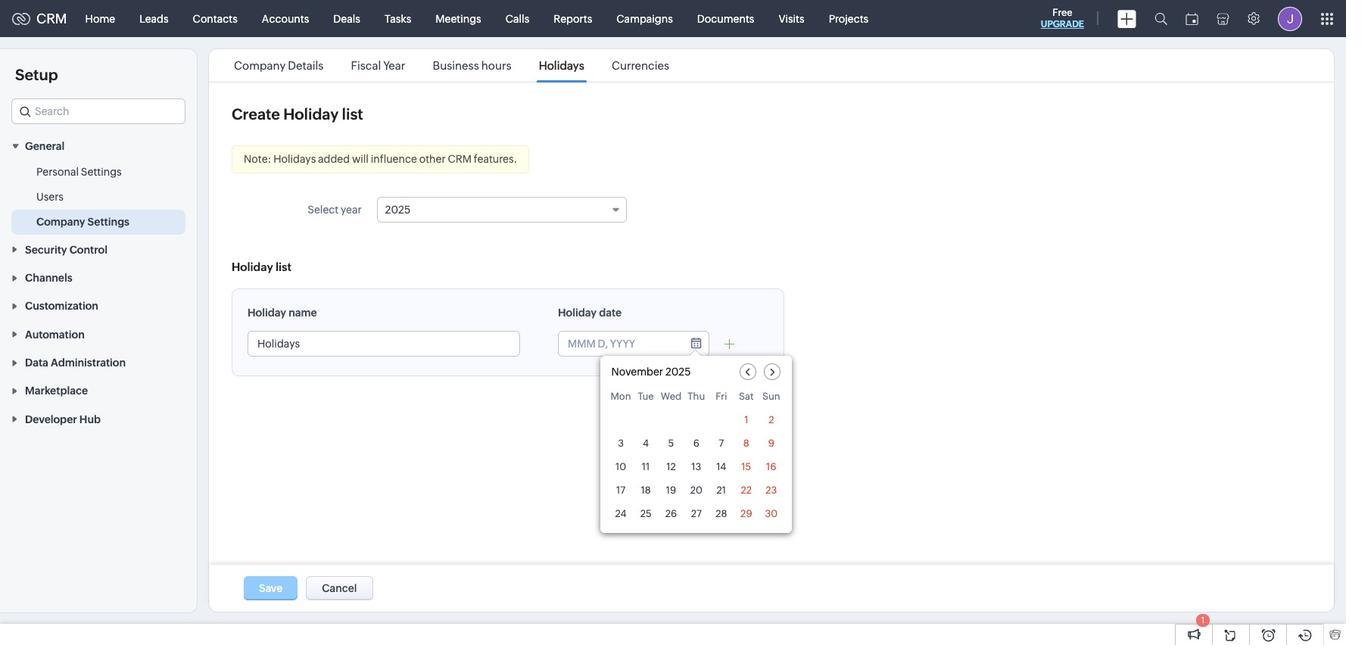 Task type: locate. For each thing, give the bounding box(es) containing it.
mon tue wed thu
[[611, 391, 705, 402]]

search element
[[1146, 0, 1177, 37]]

27
[[691, 508, 702, 520]]

settings down general dropdown button
[[81, 166, 122, 178]]

1 horizontal spatial 2025
[[666, 366, 691, 378]]

17
[[616, 485, 626, 496]]

details
[[288, 59, 324, 72]]

2025 up 'wed'
[[666, 366, 691, 378]]

visits link
[[767, 0, 817, 37]]

channels button
[[0, 263, 197, 292]]

holiday left name
[[248, 307, 286, 319]]

other
[[419, 153, 446, 165]]

row containing 10
[[611, 457, 782, 477]]

holiday list
[[232, 261, 292, 273]]

4 row from the top
[[611, 457, 782, 477]]

2025 right year on the top left
[[385, 204, 411, 216]]

holidays
[[539, 59, 585, 72], [274, 153, 316, 165]]

customization button
[[0, 292, 197, 320]]

3
[[618, 438, 624, 449]]

MMM d, yyyy text field
[[559, 332, 680, 356]]

settings up security control dropdown button
[[88, 216, 130, 228]]

security
[[25, 244, 67, 256]]

features.
[[474, 153, 517, 165]]

cancel button
[[306, 576, 373, 601]]

5
[[668, 438, 674, 449]]

marketplace button
[[0, 376, 197, 405]]

personal settings
[[36, 166, 122, 178]]

accounts link
[[250, 0, 321, 37]]

company left details
[[234, 59, 286, 72]]

list up will
[[342, 105, 363, 123]]

cancel
[[322, 582, 357, 595]]

holiday
[[283, 105, 339, 123], [232, 261, 273, 273], [248, 307, 286, 319], [558, 307, 597, 319]]

upgrade
[[1041, 19, 1085, 30]]

1 horizontal spatial list
[[342, 105, 363, 123]]

automation button
[[0, 320, 197, 348]]

year
[[383, 59, 406, 72]]

deals link
[[321, 0, 373, 37]]

crm
[[36, 11, 67, 27], [448, 153, 472, 165]]

2025
[[385, 204, 411, 216], [666, 366, 691, 378]]

1 horizontal spatial crm
[[448, 153, 472, 165]]

developer
[[25, 413, 77, 425]]

crm right logo
[[36, 11, 67, 27]]

general region
[[0, 160, 197, 235]]

row containing 17
[[611, 480, 782, 501]]

general
[[25, 140, 65, 152]]

company details
[[234, 59, 324, 72]]

logo image
[[12, 12, 30, 25]]

0 vertical spatial 1
[[745, 414, 749, 426]]

holiday left date
[[558, 307, 597, 319]]

0 horizontal spatial holidays
[[274, 153, 316, 165]]

profile image
[[1278, 6, 1303, 31]]

calls link
[[494, 0, 542, 37]]

list up holiday name
[[276, 261, 292, 273]]

monday column header
[[611, 391, 631, 407]]

users
[[36, 191, 64, 203]]

18
[[641, 485, 651, 496]]

reports link
[[542, 0, 605, 37]]

2025 inside field
[[385, 204, 411, 216]]

company
[[234, 59, 286, 72], [36, 216, 85, 228]]

26
[[666, 508, 677, 520]]

company settings link
[[36, 215, 130, 230]]

29
[[741, 508, 752, 520]]

0 horizontal spatial 1
[[745, 414, 749, 426]]

2
[[769, 414, 774, 426]]

profile element
[[1269, 0, 1312, 37]]

0 vertical spatial holidays
[[539, 59, 585, 72]]

0 vertical spatial crm
[[36, 11, 67, 27]]

free
[[1053, 7, 1073, 18]]

1 horizontal spatial company
[[234, 59, 286, 72]]

24
[[615, 508, 627, 520]]

date
[[599, 307, 622, 319]]

1 vertical spatial settings
[[88, 216, 130, 228]]

row
[[611, 391, 782, 407], [611, 410, 782, 430], [611, 433, 782, 454], [611, 457, 782, 477], [611, 480, 782, 501], [611, 504, 782, 524]]

grid
[[600, 388, 792, 533]]

0 vertical spatial 2025
[[385, 204, 411, 216]]

settings
[[81, 166, 122, 178], [88, 216, 130, 228]]

0 horizontal spatial list
[[276, 261, 292, 273]]

1 vertical spatial crm
[[448, 153, 472, 165]]

security control button
[[0, 235, 197, 263]]

note:
[[244, 153, 271, 165]]

2025 field
[[377, 197, 627, 223]]

fri
[[716, 391, 727, 402]]

data administration
[[25, 357, 126, 369]]

company for company details
[[234, 59, 286, 72]]

list
[[220, 49, 683, 82]]

3 row from the top
[[611, 433, 782, 454]]

company for company settings
[[36, 216, 85, 228]]

year
[[341, 204, 362, 216]]

6 row from the top
[[611, 504, 782, 524]]

business hours
[[433, 59, 512, 72]]

company inside list
[[234, 59, 286, 72]]

1 vertical spatial 2025
[[666, 366, 691, 378]]

company details link
[[232, 59, 326, 72]]

0 horizontal spatial company
[[36, 216, 85, 228]]

2 row from the top
[[611, 410, 782, 430]]

users link
[[36, 190, 64, 205]]

None field
[[11, 98, 186, 124]]

crm right the other on the top left of page
[[448, 153, 472, 165]]

currencies
[[612, 59, 670, 72]]

home
[[85, 12, 115, 25]]

28
[[716, 508, 727, 520]]

1 row from the top
[[611, 391, 782, 407]]

30
[[765, 508, 778, 520]]

calls
[[506, 12, 530, 25]]

0 vertical spatial list
[[342, 105, 363, 123]]

campaigns
[[617, 12, 673, 25]]

0 horizontal spatial crm
[[36, 11, 67, 27]]

5 row from the top
[[611, 480, 782, 501]]

holiday up holiday name
[[232, 261, 273, 273]]

personal settings link
[[36, 165, 122, 180]]

1
[[745, 414, 749, 426], [1202, 616, 1205, 625]]

developer hub button
[[0, 405, 197, 433]]

1 horizontal spatial holidays
[[539, 59, 585, 72]]

will
[[352, 153, 369, 165]]

create
[[232, 105, 280, 123]]

marketplace
[[25, 385, 88, 397]]

row containing 3
[[611, 433, 782, 454]]

holidays down the reports
[[539, 59, 585, 72]]

personal
[[36, 166, 79, 178]]

8
[[744, 438, 750, 449]]

7
[[719, 438, 724, 449]]

tue
[[638, 391, 654, 402]]

0 horizontal spatial 2025
[[385, 204, 411, 216]]

holidays right note:
[[274, 153, 316, 165]]

select year
[[308, 204, 362, 216]]

0 vertical spatial settings
[[81, 166, 122, 178]]

projects
[[829, 12, 869, 25]]

mon
[[611, 391, 631, 402]]

added
[[318, 153, 350, 165]]

company inside general region
[[36, 216, 85, 228]]

tasks
[[385, 12, 411, 25]]

accounts
[[262, 12, 309, 25]]

1 vertical spatial 1
[[1202, 616, 1205, 625]]

0 vertical spatial company
[[234, 59, 286, 72]]

campaigns link
[[605, 0, 685, 37]]

1 vertical spatial company
[[36, 216, 85, 228]]

tasks link
[[373, 0, 424, 37]]

reports
[[554, 12, 592, 25]]

company down users link
[[36, 216, 85, 228]]



Task type: vqa. For each thing, say whether or not it's contained in the screenshot.


Task type: describe. For each thing, give the bounding box(es) containing it.
create holiday list
[[232, 105, 363, 123]]

9
[[769, 438, 775, 449]]

saturday column header
[[736, 391, 757, 407]]

sun
[[763, 391, 781, 402]]

business hours link
[[431, 59, 514, 72]]

16
[[767, 461, 777, 473]]

holiday for holiday list
[[232, 261, 273, 273]]

grid containing mon
[[600, 388, 792, 533]]

influence
[[371, 153, 417, 165]]

10
[[616, 461, 626, 473]]

calendar image
[[1186, 12, 1199, 25]]

hub
[[79, 413, 101, 425]]

business
[[433, 59, 479, 72]]

deals
[[333, 12, 360, 25]]

wednesday column header
[[661, 391, 682, 407]]

1 inside "row"
[[745, 414, 749, 426]]

thursday column header
[[686, 391, 707, 407]]

list containing company details
[[220, 49, 683, 82]]

sat
[[739, 391, 754, 402]]

settings for personal settings
[[81, 166, 122, 178]]

Holiday name text field
[[248, 332, 520, 356]]

free upgrade
[[1041, 7, 1085, 30]]

holidays inside list
[[539, 59, 585, 72]]

control
[[69, 244, 108, 256]]

note: holidays added will influence other crm features.
[[244, 153, 517, 165]]

search image
[[1155, 12, 1168, 25]]

row containing 1
[[611, 410, 782, 430]]

settings for company settings
[[88, 216, 130, 228]]

fiscal
[[351, 59, 381, 72]]

projects link
[[817, 0, 881, 37]]

holiday name
[[248, 307, 317, 319]]

19
[[666, 485, 676, 496]]

friday column header
[[711, 391, 732, 407]]

company settings
[[36, 216, 130, 228]]

holiday for holiday name
[[248, 307, 286, 319]]

holiday down details
[[283, 105, 339, 123]]

create menu image
[[1118, 9, 1137, 28]]

fiscal year link
[[349, 59, 408, 72]]

12
[[667, 461, 676, 473]]

select
[[308, 204, 339, 216]]

documents
[[697, 12, 755, 25]]

21
[[717, 485, 726, 496]]

create menu element
[[1109, 0, 1146, 37]]

wed
[[661, 391, 682, 402]]

november
[[612, 366, 664, 378]]

home link
[[73, 0, 127, 37]]

row containing mon
[[611, 391, 782, 407]]

administration
[[51, 357, 126, 369]]

general button
[[0, 132, 197, 160]]

name
[[289, 307, 317, 319]]

13
[[692, 461, 702, 473]]

data administration button
[[0, 348, 197, 376]]

hours
[[482, 59, 512, 72]]

currencies link
[[610, 59, 672, 72]]

crm link
[[12, 11, 67, 27]]

row containing 24
[[611, 504, 782, 524]]

4
[[643, 438, 649, 449]]

1 vertical spatial holidays
[[274, 153, 316, 165]]

14
[[717, 461, 727, 473]]

data
[[25, 357, 48, 369]]

6
[[694, 438, 700, 449]]

setup
[[15, 66, 58, 83]]

automation
[[25, 328, 85, 341]]

20
[[691, 485, 703, 496]]

meetings link
[[424, 0, 494, 37]]

tuesday column header
[[636, 391, 656, 407]]

developer hub
[[25, 413, 101, 425]]

1 horizontal spatial 1
[[1202, 616, 1205, 625]]

security control
[[25, 244, 108, 256]]

november 2025
[[612, 366, 691, 378]]

thu
[[688, 391, 705, 402]]

sunday column header
[[761, 391, 782, 407]]

Search text field
[[12, 99, 185, 123]]

contacts
[[193, 12, 238, 25]]

holiday date
[[558, 307, 622, 319]]

23
[[766, 485, 777, 496]]

1 vertical spatial list
[[276, 261, 292, 273]]

channels
[[25, 272, 72, 284]]

holiday for holiday date
[[558, 307, 597, 319]]

22
[[741, 485, 752, 496]]

documents link
[[685, 0, 767, 37]]

leads
[[139, 12, 169, 25]]

holidays link
[[537, 59, 587, 72]]

11
[[642, 461, 650, 473]]

15
[[742, 461, 752, 473]]



